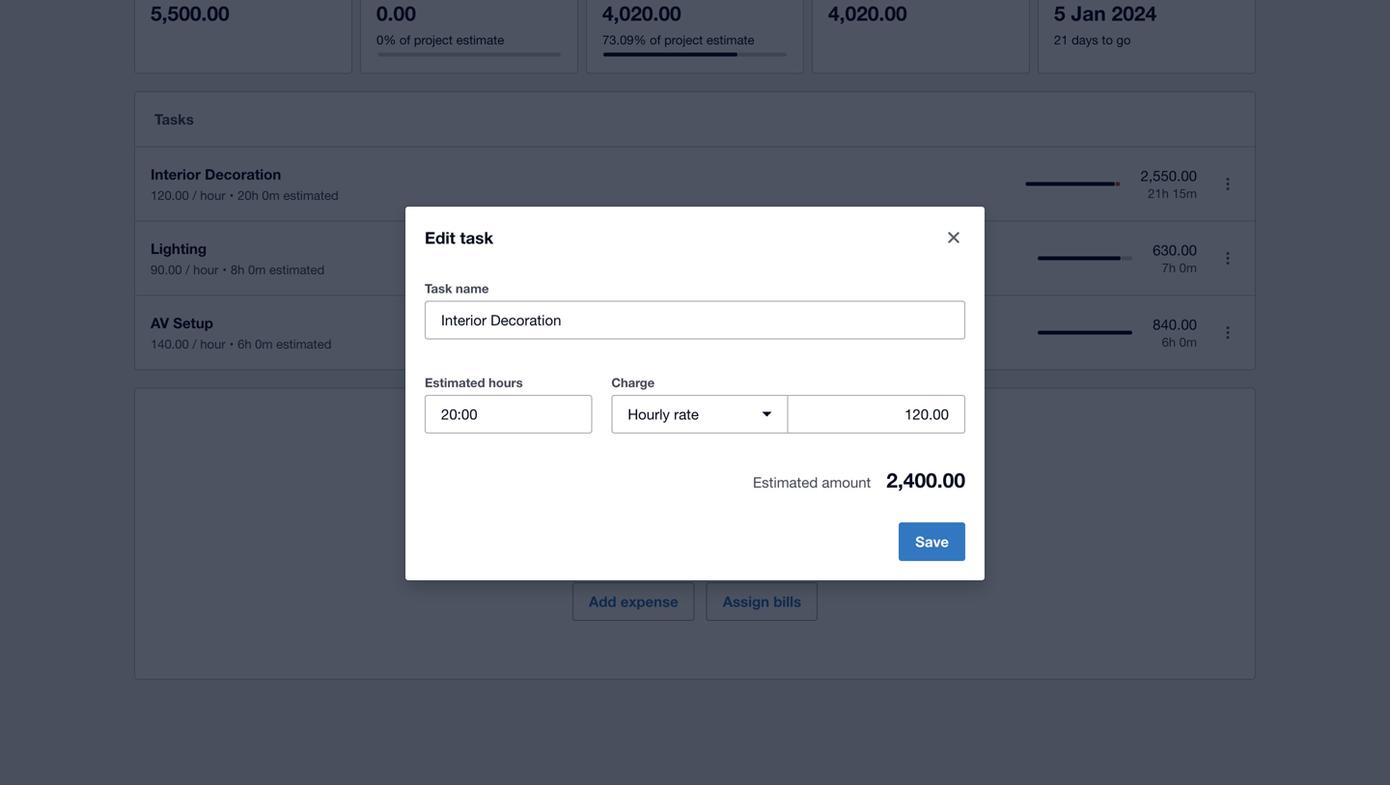 Task type: vqa. For each thing, say whether or not it's contained in the screenshot.
15m at the top of the page
yes



Task type: describe. For each thing, give the bounding box(es) containing it.
assign bills
[[723, 593, 802, 610]]

task
[[460, 228, 494, 247]]

add
[[589, 593, 617, 610]]

no
[[589, 478, 611, 497]]

line
[[764, 508, 786, 525]]

jan
[[1071, 1, 1106, 25]]

2 horizontal spatial project
[[746, 478, 802, 497]]

hour inside lighting 90.00 / hour • 8h 0m estimated
[[193, 262, 219, 277]]

item
[[790, 508, 818, 525]]

days
[[1072, 32, 1099, 47]]

lighting 90.00 / hour • 8h 0m estimated
[[151, 240, 325, 277]]

bills
[[774, 593, 802, 610]]

120.00
[[151, 188, 189, 203]]

assign
[[723, 593, 770, 610]]

edit
[[425, 228, 456, 247]]

2,550.00 21h 15m
[[1141, 167, 1198, 201]]

6h inside av setup 140.00 / hour • 6h 0m estimated
[[238, 337, 252, 352]]

in
[[695, 478, 709, 497]]

840.00
[[1153, 316, 1198, 333]]

hourly
[[628, 406, 670, 423]]

Name or choose task field
[[426, 302, 965, 338]]

save
[[916, 533, 949, 550]]

lighting
[[151, 240, 207, 257]]

add expense button
[[573, 582, 695, 621]]

0m inside 840.00 6h 0m
[[1180, 334, 1198, 349]]

73.09%
[[603, 32, 647, 47]]

• for setup
[[229, 337, 234, 352]]

0m inside 630.00 7h 0m
[[1180, 260, 1198, 275]]

button
[[643, 508, 685, 525]]

hour for setup
[[200, 337, 226, 352]]

0.00
[[377, 1, 416, 25]]

from
[[822, 508, 851, 525]]

expense
[[621, 593, 679, 610]]

5 jan 2024 21 days to go
[[1055, 1, 1157, 47]]

edit task
[[425, 228, 494, 247]]

assign bills link
[[707, 582, 818, 621]]

/ for setup
[[193, 337, 197, 352]]

estimated amount
[[753, 474, 871, 491]]

bill
[[867, 508, 885, 525]]

estimated inside lighting 90.00 / hour • 8h 0m estimated
[[269, 262, 325, 277]]

estimated for estimated amount
[[753, 474, 818, 491]]

4,020.00 73.09% of project estimate
[[603, 1, 755, 47]]

amount
[[822, 474, 871, 491]]

2 or from the left
[[889, 508, 903, 525]]

140.00
[[151, 337, 189, 352]]

charge group
[[612, 395, 966, 434]]

spend
[[907, 508, 947, 525]]

4,020.00 for 4,020.00 73.09% of project estimate
[[603, 1, 682, 25]]

name
[[456, 281, 489, 296]]

project for 0.00
[[414, 32, 453, 47]]

0.00 0% of project estimate
[[377, 1, 504, 47]]

6h inside 840.00 6h 0m
[[1162, 334, 1176, 349]]

of for 4,020.00
[[650, 32, 661, 47]]

rate
[[674, 406, 699, 423]]

hours
[[489, 375, 523, 390]]

hourly rate button
[[612, 395, 789, 434]]

tasks
[[155, 111, 194, 128]]

0.00 field
[[789, 396, 965, 433]]

15m
[[1173, 186, 1198, 201]]



Task type: locate. For each thing, give the bounding box(es) containing it.
0 horizontal spatial estimated
[[425, 375, 485, 390]]

estimate for 0.00
[[456, 32, 504, 47]]

close button
[[935, 218, 973, 257]]

2 vertical spatial •
[[229, 337, 234, 352]]

of inside 4,020.00 73.09% of project estimate
[[650, 32, 661, 47]]

840.00 6h 0m
[[1153, 316, 1198, 349]]

interior decoration 120.00 / hour • 20h 0m estimated
[[151, 166, 339, 203]]

/ down setup
[[193, 337, 197, 352]]

5
[[1055, 1, 1066, 25]]

5,500.00
[[151, 1, 230, 25]]

6h down '8h'
[[238, 337, 252, 352]]

a left line
[[752, 508, 760, 525]]

save button
[[899, 522, 966, 561]]

project up line
[[746, 478, 802, 497]]

• left the 20h
[[229, 188, 234, 203]]

0m right '8h'
[[248, 262, 266, 277]]

of right '0%'
[[400, 32, 411, 47]]

close image
[[948, 232, 960, 243]]

project right 73.09%
[[664, 32, 703, 47]]

hour inside av setup 140.00 / hour • 6h 0m estimated
[[200, 337, 226, 352]]

/ inside interior decoration 120.00 / hour • 20h 0m estimated
[[193, 188, 197, 203]]

21
[[1055, 32, 1069, 47]]

1 of from the left
[[400, 32, 411, 47]]

0 horizontal spatial 4,020.00
[[603, 1, 682, 25]]

1 horizontal spatial 6h
[[1162, 334, 1176, 349]]

1 estimate from the left
[[456, 32, 504, 47]]

1 vertical spatial estimated
[[269, 262, 325, 277]]

hour inside interior decoration 120.00 / hour • 20h 0m estimated
[[200, 188, 226, 203]]

estimate
[[456, 32, 504, 47], [707, 32, 755, 47]]

6h
[[1162, 334, 1176, 349], [238, 337, 252, 352]]

0 vertical spatial /
[[193, 188, 197, 203]]

or right bill
[[889, 508, 903, 525]]

estimated left hours
[[425, 375, 485, 390]]

2,400.00
[[887, 468, 966, 492]]

• inside av setup 140.00 / hour • 6h 0m estimated
[[229, 337, 234, 352]]

630.00 7h 0m
[[1153, 242, 1198, 275]]

6h down 840.00 at the top of the page
[[1162, 334, 1176, 349]]

money
[[673, 531, 717, 548]]

0m inside av setup 140.00 / hour • 6h 0m estimated
[[255, 337, 273, 352]]

0m inside lighting 90.00 / hour • 8h 0m estimated
[[248, 262, 266, 277]]

project
[[414, 32, 453, 47], [664, 32, 703, 47], [746, 478, 802, 497]]

project down 0.00
[[414, 32, 453, 47]]

0 horizontal spatial estimate
[[456, 32, 504, 47]]

expenses
[[616, 478, 690, 497]]

assign
[[706, 508, 748, 525]]

1 horizontal spatial estimate
[[707, 32, 755, 47]]

add expense
[[589, 593, 679, 610]]

0 horizontal spatial of
[[400, 32, 411, 47]]

a
[[752, 508, 760, 525], [855, 508, 863, 525]]

or up money
[[689, 508, 702, 525]]

of
[[400, 32, 411, 47], [650, 32, 661, 47]]

630.00
[[1153, 242, 1198, 259]]

1 horizontal spatial of
[[650, 32, 661, 47]]

hour left the 20h
[[200, 188, 226, 203]]

task
[[425, 281, 452, 296]]

setup
[[173, 314, 213, 332]]

charge
[[612, 375, 655, 390]]

no expenses in this project
[[589, 478, 802, 497]]

•
[[229, 188, 234, 203], [222, 262, 227, 277], [229, 337, 234, 352]]

button or assign a line item from a bill or spend money
[[639, 508, 947, 548]]

/ for decoration
[[193, 188, 197, 203]]

go
[[1117, 32, 1131, 47]]

estimated for estimated hours
[[425, 375, 485, 390]]

av setup 140.00 / hour • 6h 0m estimated
[[151, 314, 332, 352]]

of inside 0.00 0% of project estimate
[[400, 32, 411, 47]]

• for decoration
[[229, 188, 234, 203]]

1 vertical spatial estimated
[[753, 474, 818, 491]]

this
[[713, 478, 742, 497]]

or
[[689, 508, 702, 525], [889, 508, 903, 525]]

4,020.00 for 4,020.00
[[829, 1, 908, 25]]

hour for decoration
[[200, 188, 226, 203]]

estimated inside interior decoration 120.00 / hour • 20h 0m estimated
[[283, 188, 339, 203]]

0m
[[262, 188, 280, 203], [1180, 260, 1198, 275], [248, 262, 266, 277], [1180, 334, 1198, 349], [255, 337, 273, 352]]

0m down 840.00 at the top of the page
[[1180, 334, 1198, 349]]

of for 0.00
[[400, 32, 411, 47]]

0 horizontal spatial a
[[752, 508, 760, 525]]

2 estimate from the left
[[707, 32, 755, 47]]

hour left '8h'
[[193, 262, 219, 277]]

edit task dialog
[[406, 207, 985, 580]]

estimate inside 4,020.00 73.09% of project estimate
[[707, 32, 755, 47]]

estimate inside 0.00 0% of project estimate
[[456, 32, 504, 47]]

/ inside av setup 140.00 / hour • 6h 0m estimated
[[193, 337, 197, 352]]

av
[[151, 314, 169, 332]]

0m down lighting 90.00 / hour • 8h 0m estimated on the top left
[[255, 337, 273, 352]]

1 vertical spatial /
[[186, 262, 190, 277]]

project inside 4,020.00 73.09% of project estimate
[[664, 32, 703, 47]]

hour
[[200, 188, 226, 203], [193, 262, 219, 277], [200, 337, 226, 352]]

2,550.00
[[1141, 167, 1198, 184]]

hour down setup
[[200, 337, 226, 352]]

8h
[[231, 262, 245, 277]]

task name
[[425, 281, 489, 296]]

21h
[[1148, 186, 1169, 201]]

4,020.00
[[603, 1, 682, 25], [829, 1, 908, 25]]

• inside lighting 90.00 / hour • 8h 0m estimated
[[222, 262, 227, 277]]

• left '8h'
[[222, 262, 227, 277]]

project for 4,020.00
[[664, 32, 703, 47]]

1 horizontal spatial project
[[664, 32, 703, 47]]

0 horizontal spatial 6h
[[238, 337, 252, 352]]

/ inside lighting 90.00 / hour • 8h 0m estimated
[[186, 262, 190, 277]]

1 horizontal spatial estimated
[[753, 474, 818, 491]]

1 a from the left
[[752, 508, 760, 525]]

hourly rate
[[628, 406, 699, 423]]

to
[[1102, 32, 1113, 47]]

0 vertical spatial hour
[[200, 188, 226, 203]]

of right 73.09%
[[650, 32, 661, 47]]

estimated
[[425, 375, 485, 390], [753, 474, 818, 491]]

• inside interior decoration 120.00 / hour • 20h 0m estimated
[[229, 188, 234, 203]]

2 vertical spatial /
[[193, 337, 197, 352]]

• right 140.00
[[229, 337, 234, 352]]

7h
[[1162, 260, 1176, 275]]

estimated
[[283, 188, 339, 203], [269, 262, 325, 277], [276, 337, 332, 352]]

4,020.00 inside 4,020.00 73.09% of project estimate
[[603, 1, 682, 25]]

0%
[[377, 32, 396, 47]]

20h
[[238, 188, 259, 203]]

/
[[193, 188, 197, 203], [186, 262, 190, 277], [193, 337, 197, 352]]

2 vertical spatial estimated
[[276, 337, 332, 352]]

Estimated hours field
[[426, 396, 591, 433]]

1 horizontal spatial or
[[889, 508, 903, 525]]

1 or from the left
[[689, 508, 702, 525]]

1 4,020.00 from the left
[[603, 1, 682, 25]]

1 horizontal spatial a
[[855, 508, 863, 525]]

estimated for interior decoration
[[283, 188, 339, 203]]

estimated for av setup
[[276, 337, 332, 352]]

0 horizontal spatial project
[[414, 32, 453, 47]]

estimated up line
[[753, 474, 818, 491]]

estimated inside av setup 140.00 / hour • 6h 0m estimated
[[276, 337, 332, 352]]

0m inside interior decoration 120.00 / hour • 20h 0m estimated
[[262, 188, 280, 203]]

2 vertical spatial hour
[[200, 337, 226, 352]]

a left bill
[[855, 508, 863, 525]]

1 vertical spatial •
[[222, 262, 227, 277]]

0 vertical spatial estimated
[[283, 188, 339, 203]]

0 vertical spatial estimated
[[425, 375, 485, 390]]

0m right the 20h
[[262, 188, 280, 203]]

1 vertical spatial hour
[[193, 262, 219, 277]]

interior
[[151, 166, 201, 183]]

decoration
[[205, 166, 281, 183]]

estimate for 4,020.00
[[707, 32, 755, 47]]

/ right 90.00
[[186, 262, 190, 277]]

2024
[[1112, 1, 1157, 25]]

0m right 7h
[[1180, 260, 1198, 275]]

1 horizontal spatial 4,020.00
[[829, 1, 908, 25]]

90.00
[[151, 262, 182, 277]]

2 4,020.00 from the left
[[829, 1, 908, 25]]

0 horizontal spatial or
[[689, 508, 702, 525]]

estimated hours
[[425, 375, 523, 390]]

project inside 0.00 0% of project estimate
[[414, 32, 453, 47]]

/ right 120.00
[[193, 188, 197, 203]]

2 a from the left
[[855, 508, 863, 525]]

2 of from the left
[[650, 32, 661, 47]]

0 vertical spatial •
[[229, 188, 234, 203]]



